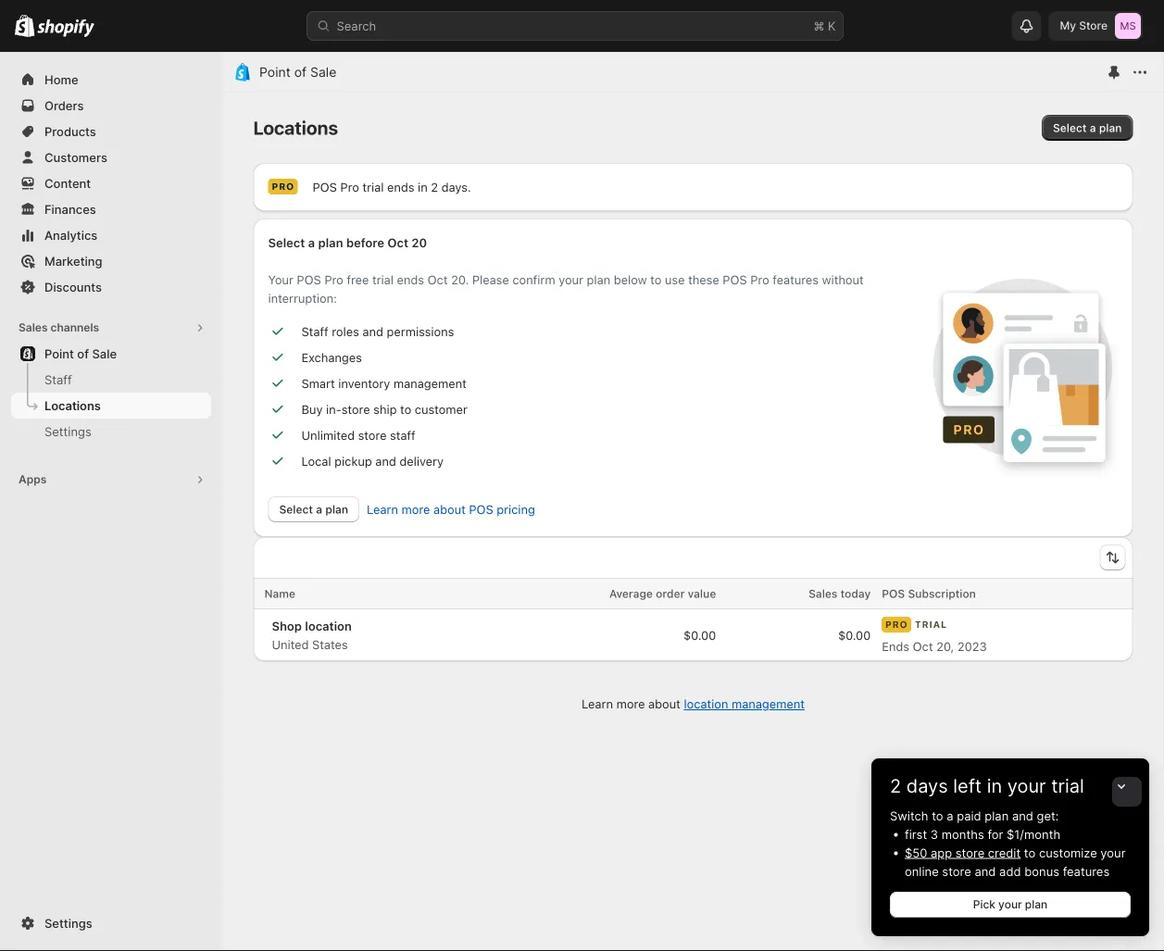 Task type: locate. For each thing, give the bounding box(es) containing it.
0 horizontal spatial plan
[[985, 809, 1009, 823]]

1 vertical spatial of
[[77, 346, 89, 361]]

products link
[[11, 119, 211, 145]]

0 horizontal spatial point of sale link
[[11, 341, 211, 367]]

staff
[[44, 372, 72, 387]]

online
[[905, 864, 939, 879]]

point right icon for point of sale
[[259, 64, 291, 80]]

to inside to customize your online store and add bonus features
[[1024, 846, 1036, 860]]

and for plan
[[1012, 809, 1034, 823]]

1 vertical spatial point
[[44, 346, 74, 361]]

analytics
[[44, 228, 98, 242]]

sale down sales channels button
[[92, 346, 117, 361]]

your inside 2 days left in your trial dropdown button
[[1008, 775, 1046, 798]]

your right in
[[1008, 775, 1046, 798]]

1 horizontal spatial plan
[[1025, 898, 1048, 912]]

3
[[931, 827, 938, 842]]

trial
[[1052, 775, 1084, 798]]

and inside to customize your online store and add bonus features
[[975, 864, 996, 879]]

2 days left in your trial element
[[872, 807, 1150, 937]]

plan
[[985, 809, 1009, 823], [1025, 898, 1048, 912]]

my store image
[[1115, 13, 1141, 39]]

sales channels
[[19, 321, 99, 334]]

locations
[[44, 398, 101, 413]]

1 vertical spatial sale
[[92, 346, 117, 361]]

to
[[932, 809, 944, 823], [1024, 846, 1036, 860]]

switch
[[890, 809, 929, 823]]

content link
[[11, 170, 211, 196]]

store
[[1079, 19, 1108, 32]]

0 horizontal spatial of
[[77, 346, 89, 361]]

channels
[[50, 321, 99, 334]]

of down channels
[[77, 346, 89, 361]]

1 horizontal spatial and
[[1012, 809, 1034, 823]]

and up $1/month
[[1012, 809, 1034, 823]]

your up "features"
[[1101, 846, 1126, 860]]

finances link
[[11, 196, 211, 222]]

days
[[907, 775, 948, 798]]

0 vertical spatial point
[[259, 64, 291, 80]]

0 vertical spatial your
[[1008, 775, 1046, 798]]

2 settings from the top
[[44, 916, 92, 930]]

2 vertical spatial your
[[999, 898, 1022, 912]]

settings
[[44, 424, 91, 439], [44, 916, 92, 930]]

point of sale link down channels
[[11, 341, 211, 367]]

point of sale right icon for point of sale
[[259, 64, 337, 80]]

and for store
[[975, 864, 996, 879]]

to left a
[[932, 809, 944, 823]]

1 settings from the top
[[44, 424, 91, 439]]

shopify image
[[15, 14, 35, 37], [37, 19, 95, 37]]

1 vertical spatial settings
[[44, 916, 92, 930]]

and
[[1012, 809, 1034, 823], [975, 864, 996, 879]]

my store
[[1060, 19, 1108, 32]]

1 horizontal spatial point of sale
[[259, 64, 337, 80]]

0 horizontal spatial shopify image
[[15, 14, 35, 37]]

1 vertical spatial your
[[1101, 846, 1126, 860]]

1 vertical spatial plan
[[1025, 898, 1048, 912]]

0 vertical spatial sale
[[310, 64, 337, 80]]

plan down bonus
[[1025, 898, 1048, 912]]

customize
[[1039, 846, 1097, 860]]

0 vertical spatial point of sale
[[259, 64, 337, 80]]

0 vertical spatial of
[[294, 64, 307, 80]]

1 settings link from the top
[[11, 419, 211, 445]]

1 vertical spatial and
[[975, 864, 996, 879]]

store down months
[[956, 846, 985, 860]]

1 horizontal spatial point
[[259, 64, 291, 80]]

point of sale link right icon for point of sale
[[259, 64, 337, 80]]

settings link
[[11, 419, 211, 445], [11, 911, 211, 937]]

apps
[[19, 473, 47, 486]]

point of sale link
[[259, 64, 337, 80], [11, 341, 211, 367]]

of right icon for point of sale
[[294, 64, 307, 80]]

store down $50 app store credit link
[[942, 864, 971, 879]]

plan up 'for'
[[985, 809, 1009, 823]]

point down sales channels
[[44, 346, 74, 361]]

staff link
[[11, 367, 211, 393]]

orders
[[44, 98, 84, 113]]

store
[[956, 846, 985, 860], [942, 864, 971, 879]]

finances
[[44, 202, 96, 216]]

your
[[1008, 775, 1046, 798], [1101, 846, 1126, 860], [999, 898, 1022, 912]]

0 vertical spatial plan
[[985, 809, 1009, 823]]

1 vertical spatial settings link
[[11, 911, 211, 937]]

0 vertical spatial and
[[1012, 809, 1034, 823]]

0 vertical spatial settings
[[44, 424, 91, 439]]

0 horizontal spatial to
[[932, 809, 944, 823]]

sale
[[310, 64, 337, 80], [92, 346, 117, 361]]

$50 app store credit link
[[905, 846, 1021, 860]]

1 horizontal spatial point of sale link
[[259, 64, 337, 80]]

1 horizontal spatial to
[[1024, 846, 1036, 860]]

0 vertical spatial settings link
[[11, 419, 211, 445]]

1 horizontal spatial of
[[294, 64, 307, 80]]

2 settings link from the top
[[11, 911, 211, 937]]

your inside to customize your online store and add bonus features
[[1101, 846, 1126, 860]]

and left add
[[975, 864, 996, 879]]

1 vertical spatial point of sale link
[[11, 341, 211, 367]]

1 horizontal spatial shopify image
[[37, 19, 95, 37]]

0 horizontal spatial sale
[[92, 346, 117, 361]]

features
[[1063, 864, 1110, 879]]

your right pick
[[999, 898, 1022, 912]]

1 vertical spatial point of sale
[[44, 346, 117, 361]]

of
[[294, 64, 307, 80], [77, 346, 89, 361]]

sales channels button
[[11, 315, 211, 341]]

point of sale
[[259, 64, 337, 80], [44, 346, 117, 361]]

first 3 months for $1/month
[[905, 827, 1061, 842]]

1 vertical spatial to
[[1024, 846, 1036, 860]]

add
[[1000, 864, 1021, 879]]

point
[[259, 64, 291, 80], [44, 346, 74, 361]]

to down $1/month
[[1024, 846, 1036, 860]]

1 vertical spatial store
[[942, 864, 971, 879]]

0 horizontal spatial and
[[975, 864, 996, 879]]

sale right icon for point of sale
[[310, 64, 337, 80]]

point of sale down channels
[[44, 346, 117, 361]]

analytics link
[[11, 222, 211, 248]]



Task type: describe. For each thing, give the bounding box(es) containing it.
0 horizontal spatial point
[[44, 346, 74, 361]]

pick your plan link
[[890, 892, 1131, 918]]

customers link
[[11, 145, 211, 170]]

2
[[890, 775, 901, 798]]

store inside to customize your online store and add bonus features
[[942, 864, 971, 879]]

months
[[942, 827, 984, 842]]

home
[[44, 72, 78, 87]]

0 vertical spatial to
[[932, 809, 944, 823]]

orders link
[[11, 93, 211, 119]]

$50
[[905, 846, 928, 860]]

credit
[[988, 846, 1021, 860]]

2 days left in your trial
[[890, 775, 1084, 798]]

marketing
[[44, 254, 102, 268]]

marketing link
[[11, 248, 211, 274]]

discounts link
[[11, 274, 211, 300]]

2 days left in your trial button
[[872, 759, 1150, 798]]

search
[[337, 19, 376, 33]]

content
[[44, 176, 91, 190]]

icon for point of sale image
[[233, 63, 252, 82]]

your inside pick your plan link
[[999, 898, 1022, 912]]

first
[[905, 827, 927, 842]]

pick
[[973, 898, 996, 912]]

get:
[[1037, 809, 1059, 823]]

to customize your online store and add bonus features
[[905, 846, 1126, 879]]

sales
[[19, 321, 48, 334]]

switch to a paid plan and get:
[[890, 809, 1059, 823]]

paid
[[957, 809, 982, 823]]

pick your plan
[[973, 898, 1048, 912]]

a
[[947, 809, 954, 823]]

app
[[931, 846, 952, 860]]

my
[[1060, 19, 1076, 32]]

0 horizontal spatial point of sale
[[44, 346, 117, 361]]

products
[[44, 124, 96, 138]]

k
[[828, 19, 836, 33]]

0 vertical spatial store
[[956, 846, 985, 860]]

home link
[[11, 67, 211, 93]]

1 horizontal spatial sale
[[310, 64, 337, 80]]

left
[[953, 775, 982, 798]]

discounts
[[44, 280, 102, 294]]

⌘
[[814, 19, 825, 33]]

customers
[[44, 150, 107, 164]]

$1/month
[[1007, 827, 1061, 842]]

locations link
[[11, 393, 211, 419]]

for
[[988, 827, 1004, 842]]

apps button
[[11, 467, 211, 493]]

in
[[987, 775, 1002, 798]]

bonus
[[1025, 864, 1060, 879]]

$50 app store credit
[[905, 846, 1021, 860]]

0 vertical spatial point of sale link
[[259, 64, 337, 80]]

⌘ k
[[814, 19, 836, 33]]



Task type: vqa. For each thing, say whether or not it's contained in the screenshot.
the rightmost Shopify "image"
no



